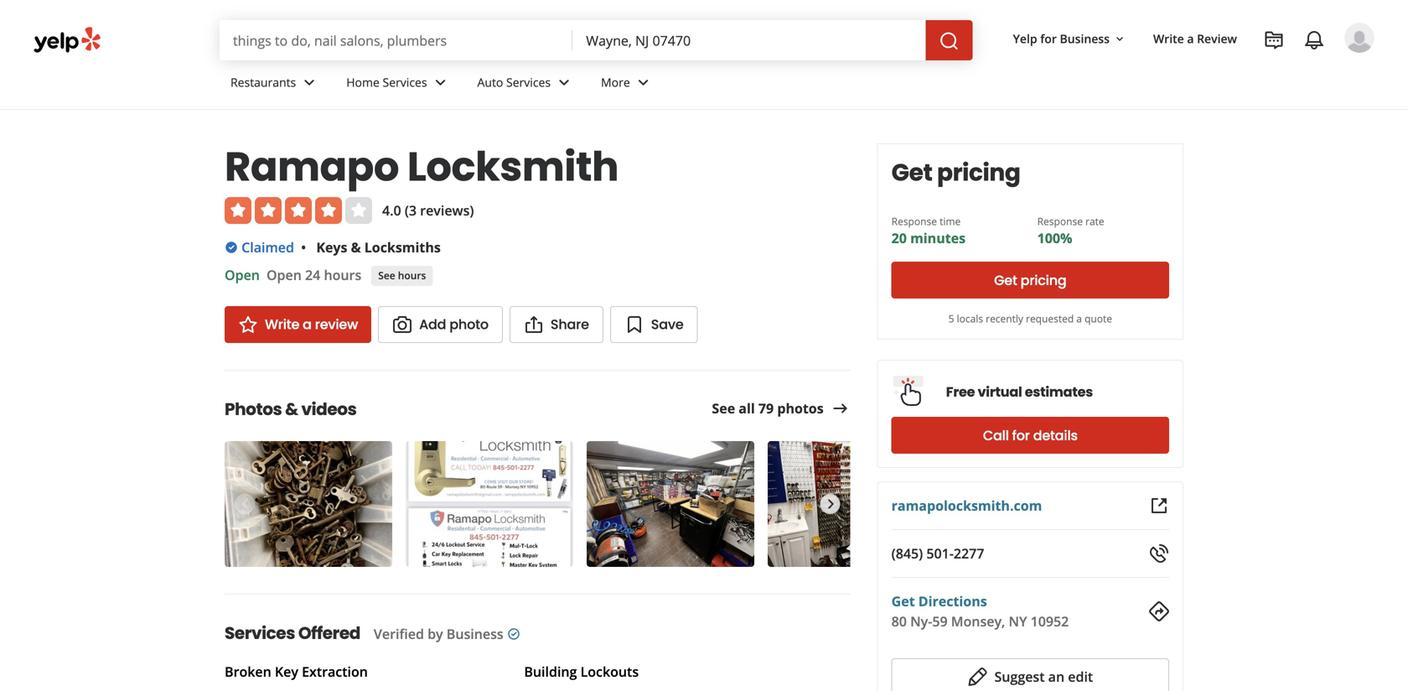 Task type: describe. For each thing, give the bounding box(es) containing it.
broken
[[225, 662, 272, 681]]

24 pencil v2 image
[[968, 667, 988, 687]]

more
[[601, 74, 630, 90]]

extraction
[[302, 662, 368, 681]]

home services link
[[333, 60, 464, 109]]

add
[[419, 315, 446, 334]]

suggest an edit button
[[892, 658, 1170, 691]]

24 share v2 image
[[524, 314, 544, 335]]

building
[[524, 662, 577, 681]]

24
[[305, 266, 321, 284]]

suggest an edit
[[995, 668, 1094, 686]]

building lockouts link
[[524, 662, 639, 681]]

24 chevron down v2 image
[[431, 72, 451, 93]]

get pricing button
[[892, 262, 1170, 299]]

keys & locksmiths link
[[316, 238, 441, 256]]

claimed
[[242, 238, 294, 256]]

ny
[[1009, 612, 1028, 630]]

address, neighborhood, city, state or zip text field
[[573, 20, 926, 60]]

yelp
[[1014, 31, 1038, 47]]

write a review link
[[1147, 23, 1244, 54]]

broken key extraction link
[[225, 662, 368, 681]]

yelp for business button
[[1007, 23, 1134, 54]]

free virtual estimates
[[947, 382, 1094, 401]]

0 horizontal spatial services
[[225, 621, 295, 645]]

quote
[[1085, 312, 1113, 325]]

a for review
[[303, 315, 312, 334]]

home services
[[347, 74, 427, 90]]

4.0
[[382, 201, 401, 219]]

directions
[[919, 592, 988, 610]]

yelp for business
[[1014, 31, 1110, 47]]

save
[[651, 315, 684, 334]]

review
[[1198, 31, 1238, 47]]

get pricing inside 'button'
[[995, 271, 1067, 290]]

100%
[[1038, 229, 1073, 247]]

photos & videos
[[225, 397, 357, 421]]

pricing inside 'button'
[[1021, 271, 1067, 290]]

requested
[[1026, 312, 1074, 325]]

auto services link
[[464, 60, 588, 109]]

0 vertical spatial get
[[892, 156, 933, 189]]

(3
[[405, 201, 417, 219]]

24 phone v2 image
[[1150, 543, 1170, 564]]

501-
[[927, 544, 954, 562]]

add photo
[[419, 315, 489, 334]]

more link
[[588, 60, 667, 109]]

1 open from the left
[[225, 266, 260, 284]]

photo of ramapo locksmith - monsey, ny, us. save our business card for the future to use image
[[406, 441, 574, 567]]

get directions link
[[892, 592, 988, 610]]

offered
[[298, 621, 361, 645]]

response for 20
[[892, 214, 938, 228]]

see all 79 photos
[[712, 399, 824, 417]]

reviews)
[[420, 201, 474, 219]]

open open 24 hours
[[225, 266, 362, 284]]

16 checkmark badged v2 image
[[507, 627, 521, 641]]

response rate 100%
[[1038, 214, 1105, 247]]

services offered
[[225, 621, 361, 645]]

keys & locksmiths
[[316, 238, 441, 256]]

key
[[275, 662, 298, 681]]

monsey,
[[952, 612, 1006, 630]]

5 locals recently requested a quote
[[949, 312, 1113, 325]]

write a review
[[1154, 31, 1238, 47]]

photos
[[778, 399, 824, 417]]

see for see hours
[[378, 268, 396, 282]]

see hours
[[378, 268, 426, 282]]

16 claim filled v2 image
[[225, 241, 238, 254]]

save button
[[610, 306, 698, 343]]

1 horizontal spatial a
[[1077, 312, 1083, 325]]

1 horizontal spatial hours
[[398, 268, 426, 282]]

an
[[1049, 668, 1065, 686]]

24 directions v2 image
[[1150, 601, 1170, 621]]

4 star rating image
[[225, 197, 372, 224]]

keys
[[316, 238, 348, 256]]

next image
[[822, 494, 840, 514]]

get inside get pricing 'button'
[[995, 271, 1018, 290]]

photo of ramapo locksmith - monsey, ny, us. we carry barrels and skeleton key antique and we caught precise for your need with a special machine image
[[225, 441, 392, 567]]

ramapolocksmith.com link
[[892, 496, 1043, 514]]

call for details
[[984, 426, 1078, 445]]

ramapo
[[225, 138, 399, 195]]

4.0 (3 reviews)
[[382, 201, 474, 219]]

business categories element
[[217, 60, 1375, 109]]

see all 79 photos link
[[712, 399, 851, 419]]

business for yelp for business
[[1060, 31, 1110, 47]]

free
[[947, 382, 976, 401]]

0 horizontal spatial hours
[[324, 266, 362, 284]]

verified by business
[[374, 625, 504, 643]]

& for locksmiths
[[351, 238, 361, 256]]



Task type: vqa. For each thing, say whether or not it's contained in the screenshot.
more on the left
yes



Task type: locate. For each thing, give the bounding box(es) containing it.
write left review
[[1154, 31, 1185, 47]]

1 horizontal spatial &
[[351, 238, 361, 256]]

all
[[739, 399, 755, 417]]

24 chevron down v2 image inside auto services link
[[554, 72, 574, 93]]

previous image
[[235, 494, 254, 514]]

write a review link
[[225, 306, 372, 343]]

business left 16 checkmark badged v2 image
[[447, 625, 504, 643]]

services
[[383, 74, 427, 90], [507, 74, 551, 90], [225, 621, 295, 645]]

1 vertical spatial get
[[995, 271, 1018, 290]]

24 external link v2 image
[[1150, 496, 1170, 516]]

ramapolocksmith.com
[[892, 496, 1043, 514]]

24 chevron down v2 image inside the more link
[[634, 72, 654, 93]]

response for 100%
[[1038, 214, 1083, 228]]

24 star v2 image
[[238, 314, 258, 335]]

call for details button
[[892, 417, 1170, 454]]

59
[[933, 612, 948, 630]]

79
[[759, 399, 774, 417]]

write inside user actions element
[[1154, 31, 1185, 47]]

building lockouts
[[524, 662, 639, 681]]

projects image
[[1265, 30, 1285, 50]]

write a review
[[265, 315, 358, 334]]

24 camera v2 image
[[393, 314, 413, 335]]

for for call
[[1013, 426, 1030, 445]]

open
[[225, 266, 260, 284], [267, 266, 302, 284]]

for
[[1041, 31, 1057, 47], [1013, 426, 1030, 445]]

get pricing
[[892, 156, 1021, 189], [995, 271, 1067, 290]]

for right yelp
[[1041, 31, 1057, 47]]

80
[[892, 612, 907, 630]]

& left videos at bottom left
[[285, 397, 298, 421]]

get pricing up 5 locals recently requested a quote
[[995, 271, 1067, 290]]

response up 20
[[892, 214, 938, 228]]

write for write a review
[[1154, 31, 1185, 47]]

ny-
[[911, 612, 933, 630]]

get pricing up the time
[[892, 156, 1021, 189]]

see left all
[[712, 399, 736, 417]]

None field
[[220, 20, 573, 60], [573, 20, 926, 60]]

locals
[[957, 312, 984, 325]]

write
[[1154, 31, 1185, 47], [265, 315, 300, 334]]

user actions element
[[1000, 21, 1399, 124]]

0 vertical spatial write
[[1154, 31, 1185, 47]]

24 chevron down v2 image right auto services
[[554, 72, 574, 93]]

0 horizontal spatial response
[[892, 214, 938, 228]]

hours
[[324, 266, 362, 284], [398, 268, 426, 282]]

services left 24 chevron down v2 icon
[[383, 74, 427, 90]]

recently
[[986, 312, 1024, 325]]

open down 16 claim filled v2 icon
[[225, 266, 260, 284]]

(845)
[[892, 544, 923, 562]]

a
[[1188, 31, 1195, 47], [1077, 312, 1083, 325], [303, 315, 312, 334]]

a for review
[[1188, 31, 1195, 47]]

suggest
[[995, 668, 1045, 686]]

get up response time 20 minutes
[[892, 156, 933, 189]]

services right auto
[[507, 74, 551, 90]]

services for auto services
[[507, 74, 551, 90]]

for right call
[[1013, 426, 1030, 445]]

1 horizontal spatial services
[[383, 74, 427, 90]]

auto
[[478, 74, 503, 90]]

response up 100%
[[1038, 214, 1083, 228]]

broken key extraction
[[225, 662, 368, 681]]

virtual
[[978, 382, 1023, 401]]

1 response from the left
[[892, 214, 938, 228]]

1 vertical spatial for
[[1013, 426, 1030, 445]]

get
[[892, 156, 933, 189], [995, 271, 1018, 290], [892, 592, 915, 610]]

24 chevron down v2 image for more
[[634, 72, 654, 93]]

ramapo locksmith
[[225, 138, 619, 195]]

0 horizontal spatial write
[[265, 315, 300, 334]]

24 chevron down v2 image for auto services
[[554, 72, 574, 93]]

photo
[[450, 315, 489, 334]]

for for yelp
[[1041, 31, 1057, 47]]

(3 reviews) link
[[405, 201, 474, 219]]

none field things to do, nail salons, plumbers
[[220, 20, 573, 60]]

minutes
[[911, 229, 966, 247]]

see inside photos & videos element
[[712, 399, 736, 417]]

1 vertical spatial &
[[285, 397, 298, 421]]

auto services
[[478, 74, 551, 90]]

24 chevron down v2 image right more
[[634, 72, 654, 93]]

0 vertical spatial for
[[1041, 31, 1057, 47]]

None search field
[[220, 20, 973, 60]]

review
[[315, 315, 358, 334]]

1 horizontal spatial for
[[1041, 31, 1057, 47]]

2277
[[954, 544, 985, 562]]

rate
[[1086, 214, 1105, 228]]

none field address, neighborhood, city, state or zip
[[573, 20, 926, 60]]

response time 20 minutes
[[892, 214, 966, 247]]

response inside response time 20 minutes
[[892, 214, 938, 228]]

1 horizontal spatial see
[[712, 399, 736, 417]]

edit
[[1069, 668, 1094, 686]]

call
[[984, 426, 1009, 445]]

1 vertical spatial pricing
[[1021, 271, 1067, 290]]

0 vertical spatial pricing
[[938, 156, 1021, 189]]

1 none field from the left
[[220, 20, 573, 60]]

things to do, nail salons, plumbers text field
[[220, 20, 573, 60]]

24 chevron down v2 image inside restaurants "link"
[[300, 72, 320, 93]]

home
[[347, 74, 380, 90]]

1 horizontal spatial write
[[1154, 31, 1185, 47]]

24 arrow right v2 image
[[831, 399, 851, 419]]

locksmiths
[[365, 238, 441, 256]]

hours down the locksmiths
[[398, 268, 426, 282]]

photos & videos element
[[198, 370, 936, 570]]

20
[[892, 229, 907, 247]]

restaurants link
[[217, 60, 333, 109]]

services for home services
[[383, 74, 427, 90]]

business inside button
[[1060, 31, 1110, 47]]

services offered element
[[198, 594, 851, 691]]

0 horizontal spatial for
[[1013, 426, 1030, 445]]

1 vertical spatial business
[[447, 625, 504, 643]]

2 horizontal spatial 24 chevron down v2 image
[[634, 72, 654, 93]]

estimates
[[1025, 382, 1094, 401]]

16 chevron down v2 image
[[1114, 32, 1127, 46]]

get directions 80 ny-59 monsey, ny 10952
[[892, 592, 1069, 630]]

0 horizontal spatial 24 chevron down v2 image
[[300, 72, 320, 93]]

0 horizontal spatial business
[[447, 625, 504, 643]]

2 vertical spatial get
[[892, 592, 915, 610]]

pricing up the time
[[938, 156, 1021, 189]]

see down keys & locksmiths link
[[378, 268, 396, 282]]

24 save outline v2 image
[[625, 314, 645, 335]]

response inside response rate 100%
[[1038, 214, 1083, 228]]

get inside get directions 80 ny-59 monsey, ny 10952
[[892, 592, 915, 610]]

pricing
[[938, 156, 1021, 189], [1021, 271, 1067, 290]]

1 vertical spatial write
[[265, 315, 300, 334]]

0 horizontal spatial &
[[285, 397, 298, 421]]

5
[[949, 312, 955, 325]]

share
[[551, 315, 589, 334]]

see hours link
[[372, 266, 433, 286]]

open left 24
[[267, 266, 302, 284]]

verified
[[374, 625, 424, 643]]

2 open from the left
[[267, 266, 302, 284]]

see
[[378, 268, 396, 282], [712, 399, 736, 417]]

0 vertical spatial &
[[351, 238, 361, 256]]

2 horizontal spatial a
[[1188, 31, 1195, 47]]

get up 80
[[892, 592, 915, 610]]

lockouts
[[581, 662, 639, 681]]

business inside services offered element
[[447, 625, 504, 643]]

see for see all 79 photos
[[712, 399, 736, 417]]

gary o. image
[[1345, 23, 1375, 53]]

for inside call for details button
[[1013, 426, 1030, 445]]

0 vertical spatial get pricing
[[892, 156, 1021, 189]]

1 horizontal spatial 24 chevron down v2 image
[[554, 72, 574, 93]]

pricing up requested
[[1021, 271, 1067, 290]]

& for videos
[[285, 397, 298, 421]]

3 24 chevron down v2 image from the left
[[634, 72, 654, 93]]

share button
[[510, 306, 604, 343]]

24 chevron down v2 image for restaurants
[[300, 72, 320, 93]]

1 vertical spatial see
[[712, 399, 736, 417]]

services up broken
[[225, 621, 295, 645]]

search image
[[940, 31, 960, 51]]

& right keys
[[351, 238, 361, 256]]

(845) 501-2277
[[892, 544, 985, 562]]

photos
[[225, 397, 282, 421]]

1 horizontal spatial response
[[1038, 214, 1083, 228]]

business left 16 chevron down v2 icon
[[1060, 31, 1110, 47]]

2 none field from the left
[[573, 20, 926, 60]]

hours down keys
[[324, 266, 362, 284]]

business
[[1060, 31, 1110, 47], [447, 625, 504, 643]]

notifications image
[[1305, 30, 1325, 50]]

2 24 chevron down v2 image from the left
[[554, 72, 574, 93]]

& inside photos & videos element
[[285, 397, 298, 421]]

0 horizontal spatial see
[[378, 268, 396, 282]]

videos
[[302, 397, 357, 421]]

0 vertical spatial see
[[378, 268, 396, 282]]

0 horizontal spatial a
[[303, 315, 312, 334]]

locksmith
[[407, 138, 619, 195]]

photo of ramapo locksmith - monsey, ny, us. we have a plenty inventory for your needs. just give us a call we ride with parts you need. image
[[587, 441, 755, 567]]

1 horizontal spatial business
[[1060, 31, 1110, 47]]

business for verified by business
[[447, 625, 504, 643]]

write right 24 star v2 image
[[265, 315, 300, 334]]

by
[[428, 625, 443, 643]]

add photo link
[[378, 306, 503, 343]]

1 vertical spatial get pricing
[[995, 271, 1067, 290]]

details
[[1034, 426, 1078, 445]]

0 vertical spatial business
[[1060, 31, 1110, 47]]

24 chevron down v2 image
[[300, 72, 320, 93], [554, 72, 574, 93], [634, 72, 654, 93]]

1 24 chevron down v2 image from the left
[[300, 72, 320, 93]]

24 chevron down v2 image right the restaurants
[[300, 72, 320, 93]]

for inside yelp for business button
[[1041, 31, 1057, 47]]

0 horizontal spatial open
[[225, 266, 260, 284]]

write for write a review
[[265, 315, 300, 334]]

get up 'recently'
[[995, 271, 1018, 290]]

restaurants
[[231, 74, 296, 90]]

1 horizontal spatial open
[[267, 266, 302, 284]]

2 response from the left
[[1038, 214, 1083, 228]]

10952
[[1031, 612, 1069, 630]]

2 horizontal spatial services
[[507, 74, 551, 90]]



